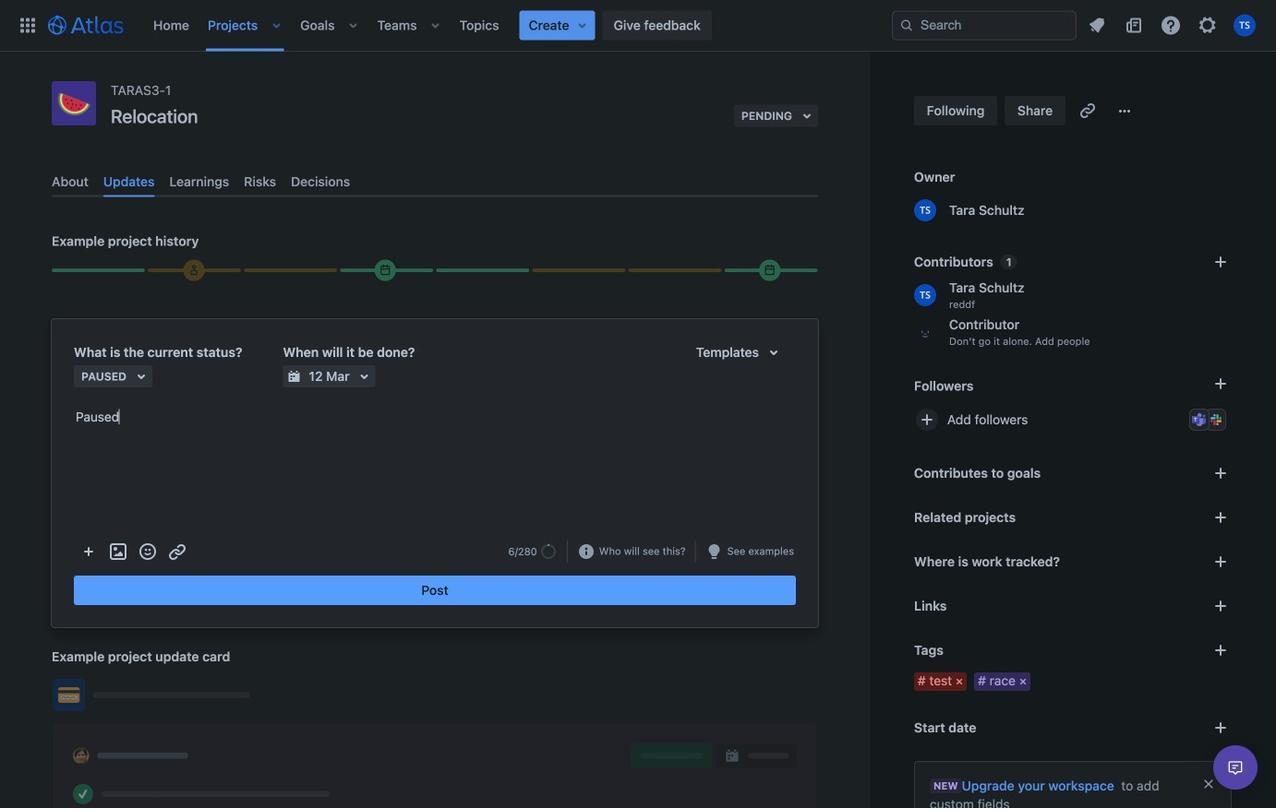 Task type: locate. For each thing, give the bounding box(es) containing it.
open intercom messenger image
[[1225, 757, 1247, 779]]

search image
[[899, 18, 914, 33]]

tab list
[[44, 167, 826, 197]]

0 horizontal spatial close tag image
[[952, 675, 967, 690]]

insert link image
[[166, 541, 188, 563]]

Main content area, start typing to enter text. text field
[[74, 406, 796, 435]]

1 horizontal spatial close tag image
[[1016, 675, 1031, 690]]

None search field
[[892, 11, 1077, 40]]

add a follower image
[[1210, 373, 1232, 395]]

close tag image
[[952, 675, 967, 690], [1016, 675, 1031, 690]]

msteams logo showing  channels are connected to this project image
[[1192, 413, 1207, 428]]

add follower image
[[916, 409, 938, 431]]

banner
[[0, 0, 1276, 52]]



Task type: vqa. For each thing, say whether or not it's contained in the screenshot.
1st heading
no



Task type: describe. For each thing, give the bounding box(es) containing it.
add files, videos, or images image
[[107, 541, 129, 563]]

help image
[[1160, 14, 1182, 36]]

1 close tag image from the left
[[952, 675, 967, 690]]

top element
[[11, 0, 892, 51]]

close banner image
[[1201, 778, 1216, 792]]

Search field
[[892, 11, 1077, 40]]

insert emoji image
[[137, 541, 159, 563]]

more actions image
[[78, 541, 100, 563]]

slack logo showing nan channels are connected to this project image
[[1209, 413, 1224, 428]]

2 close tag image from the left
[[1016, 675, 1031, 690]]



